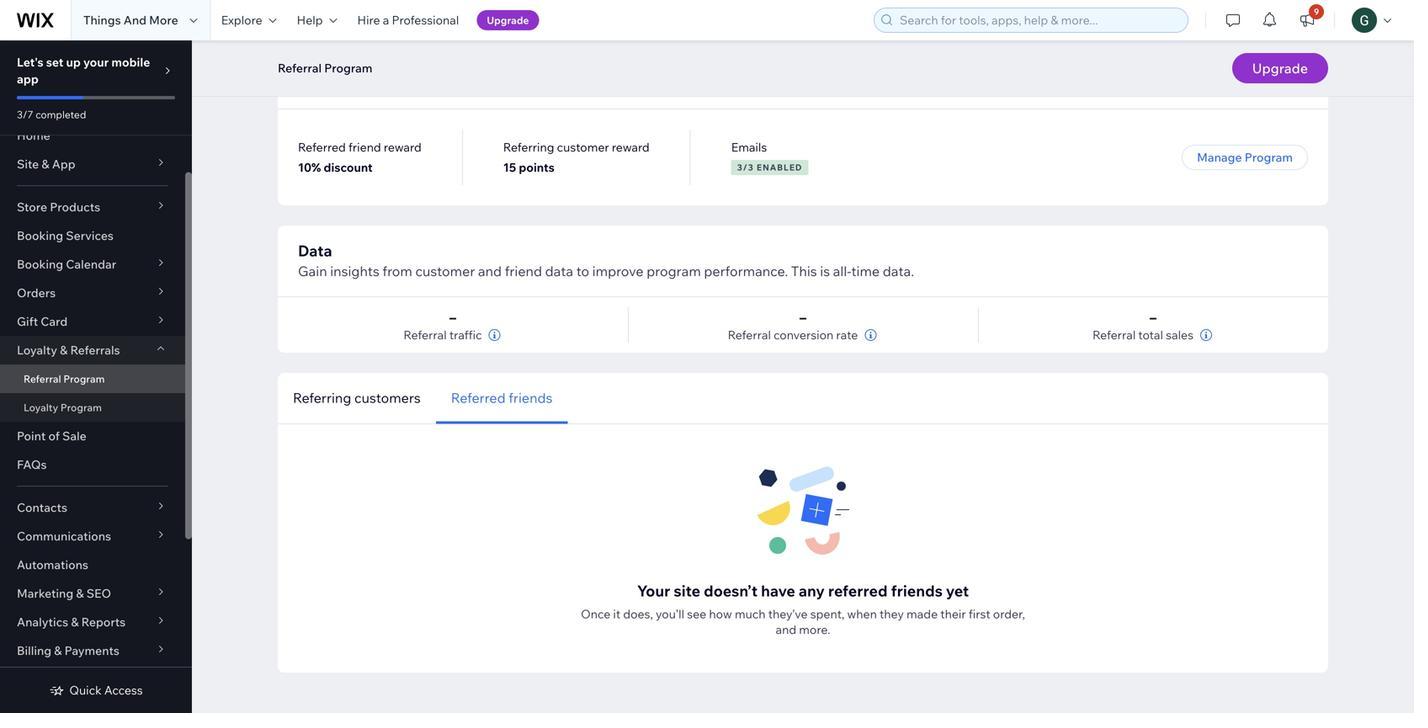 Task type: locate. For each thing, give the bounding box(es) containing it.
1 vertical spatial loyalty
[[24, 401, 58, 414]]

your up does,
[[637, 581, 671, 600]]

and
[[478, 263, 502, 280], [776, 622, 797, 637]]

point
[[17, 429, 46, 443]]

reward
[[384, 140, 422, 155], [612, 140, 650, 155]]

help
[[297, 13, 323, 27]]

& inside billing & payments popup button
[[54, 643, 62, 658]]

& inside site & app dropdown button
[[42, 157, 49, 171]]

program
[[324, 61, 373, 75], [1245, 150, 1294, 165], [63, 373, 105, 385], [60, 401, 102, 414]]

upgrade button
[[477, 10, 539, 30], [1233, 53, 1329, 83]]

referred
[[298, 140, 346, 155], [451, 389, 506, 406]]

1 vertical spatial and
[[776, 622, 797, 637]]

0 horizontal spatial upgrade
[[487, 14, 529, 27]]

orders
[[17, 285, 56, 300]]

& inside analytics & reports popup button
[[71, 615, 79, 629]]

0 horizontal spatial upgrade button
[[477, 10, 539, 30]]

0 vertical spatial loyalty
[[17, 343, 57, 357]]

billing & payments button
[[0, 637, 185, 665]]

program up sale in the left bottom of the page
[[60, 401, 102, 414]]

loyalty down the gift card
[[17, 343, 57, 357]]

reward inside referring customer reward 15 points
[[612, 140, 650, 155]]

customer inside referring customer reward 15 points
[[557, 140, 609, 155]]

friend inside referred friend reward 10% discount
[[349, 140, 381, 155]]

0 vertical spatial referral program
[[278, 61, 373, 75]]

store
[[17, 200, 47, 214]]

reward inside referred friend reward 10% discount
[[384, 140, 422, 155]]

and
[[124, 13, 147, 27]]

1 horizontal spatial and
[[776, 622, 797, 637]]

2 horizontal spatial –
[[1150, 309, 1157, 326]]

referring inside button
[[293, 389, 352, 406]]

loyalty for loyalty & referrals
[[17, 343, 57, 357]]

1 reward from the left
[[384, 140, 422, 155]]

0 vertical spatial referring
[[503, 140, 555, 155]]

have
[[761, 581, 796, 600]]

store products
[[17, 200, 100, 214]]

& right site
[[42, 157, 49, 171]]

1 horizontal spatial your
[[637, 581, 671, 600]]

referred down traffic
[[451, 389, 506, 406]]

0 vertical spatial your
[[340, 74, 374, 93]]

1 3 from the left
[[737, 162, 743, 173]]

referral left total
[[1093, 328, 1136, 342]]

referred for referred friend reward 10% discount
[[298, 140, 346, 155]]

1 horizontal spatial referral program
[[278, 61, 373, 75]]

faqs
[[17, 457, 47, 472]]

booking for booking services
[[17, 228, 63, 243]]

friends inside your site doesn't have any referred friends yet once it does, you'll see how much they've spent, when they made their first order, and more.
[[891, 581, 943, 600]]

loyalty & referrals button
[[0, 336, 185, 365]]

– up referral traffic
[[450, 309, 456, 326]]

referred up 10%
[[298, 140, 346, 155]]

reward for referred friend reward
[[384, 140, 422, 155]]

1 vertical spatial referral program
[[24, 373, 105, 385]]

and inside your site doesn't have any referred friends yet once it does, you'll see how much they've spent, when they made their first order, and more.
[[776, 622, 797, 637]]

0 vertical spatial upgrade button
[[477, 10, 539, 30]]

1 vertical spatial referring
[[293, 389, 352, 406]]

booking inside booking services link
[[17, 228, 63, 243]]

3 – from the left
[[1150, 309, 1157, 326]]

referring left customers
[[293, 389, 352, 406]]

1 horizontal spatial 3
[[748, 162, 754, 173]]

it
[[613, 607, 621, 621]]

referral
[[278, 61, 322, 75], [404, 328, 447, 342], [728, 328, 771, 342], [1093, 328, 1136, 342], [24, 373, 61, 385]]

upgrade
[[487, 14, 529, 27], [1253, 60, 1309, 77]]

referral program inside sidebar element
[[24, 373, 105, 385]]

2 – from the left
[[800, 309, 807, 326]]

to
[[577, 263, 590, 280]]

discount
[[324, 160, 373, 175]]

booking up orders
[[17, 257, 63, 272]]

referring for referring customers
[[293, 389, 352, 406]]

tab list containing referring customers
[[278, 373, 928, 424]]

referral program for referral program button
[[278, 61, 373, 75]]

manage
[[1198, 150, 1243, 165]]

and down they've
[[776, 622, 797, 637]]

referral program down help button
[[278, 61, 373, 75]]

0 horizontal spatial your
[[340, 74, 374, 93]]

program up loyalty program link
[[63, 373, 105, 385]]

1 vertical spatial friend
[[505, 263, 542, 280]]

booking down store
[[17, 228, 63, 243]]

1 horizontal spatial friend
[[505, 263, 542, 280]]

loyalty up point on the bottom of page
[[24, 401, 58, 414]]

seo
[[86, 586, 111, 601]]

program for loyalty program link
[[60, 401, 102, 414]]

& for loyalty
[[60, 343, 68, 357]]

orders button
[[0, 279, 185, 307]]

their
[[941, 607, 966, 621]]

0 vertical spatial and
[[478, 263, 502, 280]]

– up conversion
[[800, 309, 807, 326]]

1 horizontal spatial upgrade
[[1253, 60, 1309, 77]]

1 vertical spatial upgrade
[[1253, 60, 1309, 77]]

booking inside booking calendar 'popup button'
[[17, 257, 63, 272]]

9 button
[[1289, 0, 1326, 40]]

loyalty inside loyalty & referrals popup button
[[17, 343, 57, 357]]

9
[[1315, 6, 1320, 17]]

1 – from the left
[[450, 309, 456, 326]]

how
[[709, 607, 732, 621]]

1 horizontal spatial upgrade button
[[1233, 53, 1329, 83]]

– up total
[[1150, 309, 1157, 326]]

customer
[[557, 140, 609, 155], [416, 263, 475, 280]]

0 horizontal spatial –
[[450, 309, 456, 326]]

1 booking from the top
[[17, 228, 63, 243]]

0 vertical spatial customer
[[557, 140, 609, 155]]

program for referral program button
[[324, 61, 373, 75]]

0 horizontal spatial customer
[[416, 263, 475, 280]]

all-
[[833, 263, 852, 280]]

friend left data
[[505, 263, 542, 280]]

referral up loyalty program
[[24, 373, 61, 385]]

0 vertical spatial friends
[[509, 389, 553, 406]]

loyalty & referrals
[[17, 343, 120, 357]]

traffic
[[450, 328, 482, 342]]

referral program
[[278, 61, 373, 75], [24, 373, 105, 385]]

referring inside referring customer reward 15 points
[[503, 140, 555, 155]]

referring up points
[[503, 140, 555, 155]]

–
[[450, 309, 456, 326], [800, 309, 807, 326], [1150, 309, 1157, 326]]

10%
[[298, 160, 321, 175]]

program down the hire
[[324, 61, 373, 75]]

contacts button
[[0, 493, 185, 522]]

customer inside data gain insights from customer and friend data to improve program performance. this is all-time data.
[[416, 263, 475, 280]]

1 vertical spatial friends
[[891, 581, 943, 600]]

0 vertical spatial booking
[[17, 228, 63, 243]]

1 vertical spatial upgrade button
[[1233, 53, 1329, 83]]

1 horizontal spatial referring
[[503, 140, 555, 155]]

& down card
[[60, 343, 68, 357]]

0 vertical spatial upgrade
[[487, 14, 529, 27]]

gift card button
[[0, 307, 185, 336]]

refer
[[298, 74, 337, 93]]

2 booking from the top
[[17, 257, 63, 272]]

upgrade right professional at top
[[487, 14, 529, 27]]

referred inside button
[[451, 389, 506, 406]]

& right the billing
[[54, 643, 62, 658]]

& inside loyalty & referrals popup button
[[60, 343, 68, 357]]

reports
[[81, 615, 126, 629]]

analytics & reports
[[17, 615, 126, 629]]

order,
[[994, 607, 1026, 621]]

referred for referred friends
[[451, 389, 506, 406]]

quick access
[[69, 683, 143, 698]]

calendar
[[66, 257, 116, 272]]

performance.
[[704, 263, 788, 280]]

upgrade for the left upgrade button
[[487, 14, 529, 27]]

0 vertical spatial friend
[[349, 140, 381, 155]]

1 horizontal spatial friends
[[891, 581, 943, 600]]

2 reward from the left
[[612, 140, 650, 155]]

loyalty inside loyalty program link
[[24, 401, 58, 414]]

and up traffic
[[478, 263, 502, 280]]

booking for booking calendar
[[17, 257, 63, 272]]

emails
[[732, 140, 767, 155]]

referral program for referral program link
[[24, 373, 105, 385]]

loyalty program
[[24, 401, 102, 414]]

referral inside button
[[278, 61, 322, 75]]

0 horizontal spatial reward
[[384, 140, 422, 155]]

upgrade button right professional at top
[[477, 10, 539, 30]]

& inside marketing & seo popup button
[[76, 586, 84, 601]]

referred inside referred friend reward 10% discount
[[298, 140, 346, 155]]

0 vertical spatial referred
[[298, 140, 346, 155]]

0 horizontal spatial referred
[[298, 140, 346, 155]]

1 horizontal spatial reward
[[612, 140, 650, 155]]

program right manage
[[1245, 150, 1294, 165]]

& left seo
[[76, 586, 84, 601]]

1 horizontal spatial –
[[800, 309, 807, 326]]

made
[[907, 607, 938, 621]]

referral program up loyalty program
[[24, 373, 105, 385]]

referral program button
[[269, 56, 381, 81]]

referring
[[503, 140, 555, 155], [293, 389, 352, 406]]

store products button
[[0, 193, 185, 221]]

upgrade down 9 button
[[1253, 60, 1309, 77]]

3/7
[[17, 108, 33, 121]]

0 horizontal spatial friend
[[349, 140, 381, 155]]

help button
[[287, 0, 347, 40]]

much
[[735, 607, 766, 621]]

0 horizontal spatial referring
[[293, 389, 352, 406]]

& left reports
[[71, 615, 79, 629]]

0 horizontal spatial and
[[478, 263, 502, 280]]

things
[[83, 13, 121, 27]]

analytics
[[17, 615, 68, 629]]

1 vertical spatial booking
[[17, 257, 63, 272]]

manage program button
[[1183, 145, 1309, 170]]

0 horizontal spatial referral program
[[24, 373, 105, 385]]

upgrade for bottom upgrade button
[[1253, 60, 1309, 77]]

tab list
[[278, 373, 928, 424]]

friend up discount
[[349, 140, 381, 155]]

program for the manage program button
[[1245, 150, 1294, 165]]

&
[[42, 157, 49, 171], [60, 343, 68, 357], [76, 586, 84, 601], [71, 615, 79, 629], [54, 643, 62, 658]]

1 vertical spatial referred
[[451, 389, 506, 406]]

– for total
[[1150, 309, 1157, 326]]

referral down help
[[278, 61, 322, 75]]

3
[[737, 162, 743, 173], [748, 162, 754, 173]]

0 horizontal spatial friends
[[509, 389, 553, 406]]

& for site
[[42, 157, 49, 171]]

booking
[[17, 228, 63, 243], [17, 257, 63, 272]]

– for conversion
[[800, 309, 807, 326]]

booking services link
[[0, 221, 185, 250]]

automations link
[[0, 551, 185, 579]]

1 vertical spatial your
[[637, 581, 671, 600]]

referring customers
[[293, 389, 421, 406]]

let's set up your mobile app
[[17, 55, 150, 86]]

card
[[41, 314, 68, 329]]

doesn't
[[704, 581, 758, 600]]

communications button
[[0, 522, 185, 551]]

site & app button
[[0, 150, 185, 179]]

referral conversion rate
[[728, 328, 858, 342]]

1 vertical spatial customer
[[416, 263, 475, 280]]

point of sale
[[17, 429, 87, 443]]

1 horizontal spatial referred
[[451, 389, 506, 406]]

upgrade button down 9 button
[[1233, 53, 1329, 83]]

program for referral program link
[[63, 373, 105, 385]]

your right refer
[[340, 74, 374, 93]]

emails 3 / 3 enabled
[[732, 140, 803, 173]]

0 horizontal spatial 3
[[737, 162, 743, 173]]

referral program inside button
[[278, 61, 373, 75]]

1 horizontal spatial customer
[[557, 140, 609, 155]]

your
[[340, 74, 374, 93], [637, 581, 671, 600]]



Task type: vqa. For each thing, say whether or not it's contained in the screenshot.
The Up
yes



Task type: describe. For each thing, give the bounding box(es) containing it.
app
[[52, 157, 75, 171]]

they
[[880, 607, 904, 621]]

booking services
[[17, 228, 114, 243]]

data gain insights from customer and friend data to improve program performance. this is all-time data.
[[298, 241, 915, 280]]

& for analytics
[[71, 615, 79, 629]]

& for marketing
[[76, 586, 84, 601]]

referring for referring customer reward 15 points
[[503, 140, 555, 155]]

services
[[66, 228, 114, 243]]

from
[[383, 263, 413, 280]]

– for traffic
[[450, 309, 456, 326]]

program
[[647, 263, 701, 280]]

billing & payments
[[17, 643, 120, 658]]

app
[[17, 72, 39, 86]]

& for billing
[[54, 643, 62, 658]]

set
[[46, 55, 63, 69]]

customers
[[355, 389, 421, 406]]

see
[[687, 607, 707, 621]]

referrals
[[70, 343, 120, 357]]

referring customers button
[[278, 373, 436, 424]]

loyalty program link
[[0, 393, 185, 422]]

more
[[149, 13, 178, 27]]

is
[[820, 263, 830, 280]]

referral left conversion
[[728, 328, 771, 342]]

referral left traffic
[[404, 328, 447, 342]]

automations
[[17, 557, 88, 572]]

let's
[[17, 55, 43, 69]]

gift card
[[17, 314, 68, 329]]

point of sale link
[[0, 422, 185, 451]]

access
[[104, 683, 143, 698]]

payments
[[65, 643, 120, 658]]

friends
[[377, 74, 432, 93]]

total
[[1139, 328, 1164, 342]]

friends inside button
[[509, 389, 553, 406]]

data
[[545, 263, 574, 280]]

hire a professional
[[358, 13, 459, 27]]

sidebar element
[[0, 40, 192, 713]]

you'll
[[656, 607, 685, 621]]

Search for tools, apps, help & more... field
[[895, 8, 1183, 32]]

gift
[[17, 314, 38, 329]]

hire a professional link
[[347, 0, 469, 40]]

points
[[519, 160, 555, 175]]

and inside data gain insights from customer and friend data to improve program performance. this is all-time data.
[[478, 263, 502, 280]]

hire
[[358, 13, 380, 27]]

friend inside data gain insights from customer and friend data to improve program performance. this is all-time data.
[[505, 263, 542, 280]]

professional
[[392, 13, 459, 27]]

home link
[[0, 121, 185, 150]]

quick access button
[[49, 683, 143, 698]]

does,
[[623, 607, 653, 621]]

improve
[[593, 263, 644, 280]]

analytics & reports button
[[0, 608, 185, 637]]

mobile
[[112, 55, 150, 69]]

a
[[383, 13, 389, 27]]

up
[[66, 55, 81, 69]]

referred
[[829, 581, 888, 600]]

/
[[743, 162, 748, 173]]

sales
[[1166, 328, 1194, 342]]

referred friends
[[451, 389, 553, 406]]

sale
[[62, 429, 87, 443]]

data.
[[883, 263, 915, 280]]

marketing
[[17, 586, 73, 601]]

site
[[17, 157, 39, 171]]

first
[[969, 607, 991, 621]]

more.
[[799, 622, 831, 637]]

site & app
[[17, 157, 75, 171]]

communications
[[17, 529, 111, 544]]

2 3 from the left
[[748, 162, 754, 173]]

refer your friends
[[298, 74, 432, 93]]

referred friend reward 10% discount
[[298, 140, 422, 175]]

15
[[503, 160, 516, 175]]

things and more
[[83, 13, 178, 27]]

booking calendar
[[17, 257, 116, 272]]

loyalty for loyalty program
[[24, 401, 58, 414]]

time
[[852, 263, 880, 280]]

they've
[[769, 607, 808, 621]]

quick
[[69, 683, 102, 698]]

any
[[799, 581, 825, 600]]

referral traffic
[[404, 328, 482, 342]]

booking calendar button
[[0, 250, 185, 279]]

your inside your site doesn't have any referred friends yet once it does, you'll see how much they've spent, when they made their first order, and more.
[[637, 581, 671, 600]]

referral total sales
[[1093, 328, 1194, 342]]

manage program
[[1198, 150, 1294, 165]]

3/7 completed
[[17, 108, 86, 121]]

products
[[50, 200, 100, 214]]

home
[[17, 128, 50, 143]]

data
[[298, 241, 332, 260]]

referral program link
[[0, 365, 185, 393]]

faqs link
[[0, 451, 185, 479]]

referral inside sidebar element
[[24, 373, 61, 385]]

reward for referring customer reward
[[612, 140, 650, 155]]



